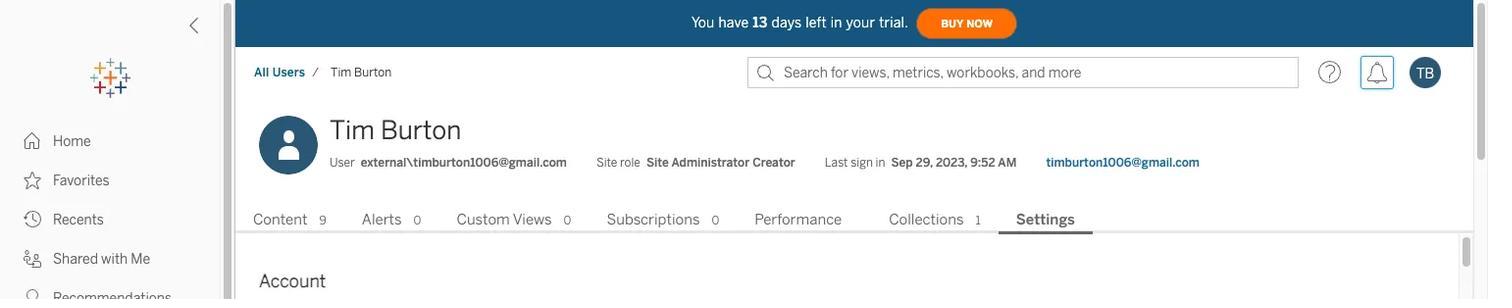 Task type: describe. For each thing, give the bounding box(es) containing it.
now
[[967, 17, 993, 30]]

user external\timburton1006@gmail.com
[[330, 156, 567, 170]]

performance
[[755, 211, 842, 229]]

have
[[719, 14, 749, 31]]

/
[[312, 66, 319, 79]]

timburton1006@gmail.com
[[1047, 156, 1200, 170]]

2 site from the left
[[647, 156, 669, 170]]

1 site from the left
[[597, 156, 618, 170]]

shared with me link
[[0, 239, 220, 279]]

tim burton main content
[[236, 98, 1474, 299]]

29,
[[916, 156, 933, 170]]

your
[[847, 14, 876, 31]]

by text only_f5he34f image for recents
[[24, 211, 41, 229]]

shared with me
[[53, 251, 150, 268]]

sep
[[892, 156, 913, 170]]

by text only_f5he34f image for home
[[24, 132, 41, 150]]

with
[[101, 251, 128, 268]]

role
[[620, 156, 641, 170]]

navigation panel element
[[0, 59, 220, 299]]

9
[[319, 214, 327, 228]]

external\timburton1006@gmail.com
[[361, 156, 567, 170]]

account
[[259, 271, 326, 292]]

Search for views, metrics, workbooks, and more text field
[[748, 57, 1299, 88]]

1
[[976, 214, 981, 228]]

sign
[[851, 156, 873, 170]]

home link
[[0, 122, 220, 161]]

all users /
[[254, 66, 319, 79]]

user
[[330, 156, 355, 170]]

0 vertical spatial burton
[[354, 66, 392, 79]]

tim burton element
[[325, 66, 398, 79]]

0 for subscriptions
[[712, 214, 720, 228]]

buy now button
[[917, 8, 1018, 39]]

shared
[[53, 251, 98, 268]]

days
[[772, 14, 802, 31]]

recents
[[53, 212, 104, 229]]

burton inside the tim burton main content
[[381, 115, 462, 146]]

settings
[[1016, 211, 1075, 229]]

favorites
[[53, 173, 110, 189]]

all users link
[[253, 65, 306, 80]]

0 for alerts
[[414, 214, 421, 228]]

alerts
[[362, 211, 402, 229]]

buy
[[941, 17, 964, 30]]

am
[[998, 156, 1017, 170]]

main navigation. press the up and down arrow keys to access links. element
[[0, 122, 220, 299]]

tim inside main content
[[330, 115, 375, 146]]

tim burton inside main content
[[330, 115, 462, 146]]



Task type: vqa. For each thing, say whether or not it's contained in the screenshot.
Tim within 'main content'
yes



Task type: locate. For each thing, give the bounding box(es) containing it.
left
[[806, 14, 827, 31]]

3 by text only_f5he34f image from the top
[[24, 250, 41, 268]]

content
[[253, 211, 308, 229]]

3 0 from the left
[[712, 214, 720, 228]]

all
[[254, 66, 269, 79]]

in inside the tim burton main content
[[876, 156, 886, 170]]

burton right /
[[354, 66, 392, 79]]

me
[[131, 251, 150, 268]]

4 by text only_f5he34f image from the top
[[24, 290, 41, 299]]

1 vertical spatial in
[[876, 156, 886, 170]]

tim right /
[[331, 66, 352, 79]]

1 by text only_f5he34f image from the top
[[24, 132, 41, 150]]

2 by text only_f5he34f image from the top
[[24, 211, 41, 229]]

0 vertical spatial tim
[[331, 66, 352, 79]]

by text only_f5he34f image inside 'home' link
[[24, 132, 41, 150]]

0 horizontal spatial in
[[831, 14, 843, 31]]

in right sign
[[876, 156, 886, 170]]

you have 13 days left in your trial.
[[692, 14, 909, 31]]

tim up user
[[330, 115, 375, 146]]

site role site administrator creator
[[597, 156, 796, 170]]

0 horizontal spatial 0
[[414, 214, 421, 228]]

trial.
[[879, 14, 909, 31]]

9:52
[[971, 156, 996, 170]]

0 right views
[[564, 214, 572, 228]]

creator
[[753, 156, 796, 170]]

by text only_f5he34f image down shared with me link
[[24, 290, 41, 299]]

favorites link
[[0, 161, 220, 200]]

site right role
[[647, 156, 669, 170]]

views
[[513, 211, 552, 229]]

burton up user external\timburton1006@gmail.com
[[381, 115, 462, 146]]

2023,
[[936, 156, 968, 170]]

burton
[[354, 66, 392, 79], [381, 115, 462, 146]]

1 horizontal spatial in
[[876, 156, 886, 170]]

1 vertical spatial tim
[[330, 115, 375, 146]]

recents link
[[0, 200, 220, 239]]

1 vertical spatial burton
[[381, 115, 462, 146]]

0 horizontal spatial site
[[597, 156, 618, 170]]

collections
[[889, 211, 964, 229]]

0 for custom views
[[564, 214, 572, 228]]

by text only_f5he34f image
[[24, 132, 41, 150], [24, 211, 41, 229], [24, 250, 41, 268], [24, 290, 41, 299]]

by text only_f5he34f image down by text only_f5he34f image
[[24, 211, 41, 229]]

1 horizontal spatial 0
[[564, 214, 572, 228]]

you
[[692, 14, 715, 31]]

2 horizontal spatial 0
[[712, 214, 720, 228]]

last
[[825, 156, 848, 170]]

by text only_f5he34f image up by text only_f5he34f image
[[24, 132, 41, 150]]

0 down administrator
[[712, 214, 720, 228]]

by text only_f5he34f image for shared with me
[[24, 250, 41, 268]]

subscriptions
[[607, 211, 700, 229]]

tim burton right /
[[331, 66, 392, 79]]

site left role
[[597, 156, 618, 170]]

2 0 from the left
[[564, 214, 572, 228]]

1 vertical spatial tim burton
[[330, 115, 462, 146]]

13
[[753, 14, 768, 31]]

in right left
[[831, 14, 843, 31]]

custom
[[457, 211, 510, 229]]

site
[[597, 156, 618, 170], [647, 156, 669, 170]]

tim burton up user external\timburton1006@gmail.com
[[330, 115, 462, 146]]

buy now
[[941, 17, 993, 30]]

0 vertical spatial in
[[831, 14, 843, 31]]

by text only_f5he34f image
[[24, 172, 41, 189]]

1 0 from the left
[[414, 214, 421, 228]]

last sign in sep 29, 2023, 9:52 am
[[825, 156, 1017, 170]]

0
[[414, 214, 421, 228], [564, 214, 572, 228], [712, 214, 720, 228]]

by text only_f5he34f image left the shared
[[24, 250, 41, 268]]

home
[[53, 133, 91, 150]]

sub-spaces tab list
[[236, 209, 1474, 235]]

by text only_f5he34f image inside recents link
[[24, 211, 41, 229]]

tim burton
[[331, 66, 392, 79], [330, 115, 462, 146]]

1 horizontal spatial site
[[647, 156, 669, 170]]

custom views
[[457, 211, 552, 229]]

by text only_f5he34f image inside shared with me link
[[24, 250, 41, 268]]

in
[[831, 14, 843, 31], [876, 156, 886, 170]]

users
[[273, 66, 305, 79]]

0 right alerts
[[414, 214, 421, 228]]

administrator
[[672, 156, 750, 170]]

timburton1006@gmail.com link
[[1047, 154, 1200, 172]]

tim
[[331, 66, 352, 79], [330, 115, 375, 146]]

0 vertical spatial tim burton
[[331, 66, 392, 79]]



